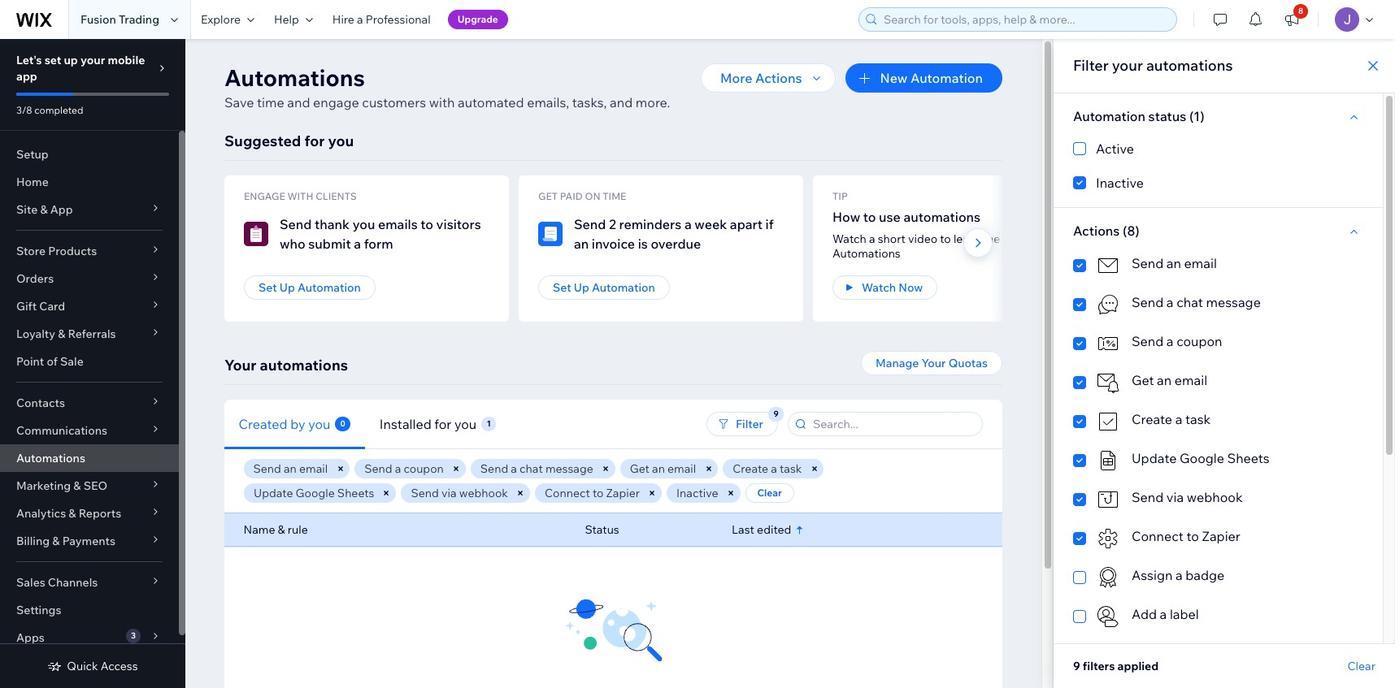 Task type: locate. For each thing, give the bounding box(es) containing it.
8 button
[[1274, 0, 1310, 39]]

1 horizontal spatial zapier
[[1202, 529, 1241, 545]]

1 horizontal spatial for
[[435, 416, 452, 432]]

Send via webhook checkbox
[[1073, 488, 1364, 512]]

1 vertical spatial get
[[630, 462, 650, 477]]

google down create a task checkbox
[[1180, 450, 1225, 467]]

create a task down the filter button
[[733, 462, 802, 477]]

1 vertical spatial for
[[435, 416, 452, 432]]

2 set up automation button from the left
[[538, 276, 670, 300]]

you down engage
[[328, 132, 354, 150]]

0 horizontal spatial message
[[546, 462, 594, 477]]

now
[[899, 281, 923, 295]]

0 horizontal spatial clear button
[[745, 484, 794, 503]]

an inside 'send an email' 'option'
[[1167, 255, 1182, 272]]

automations up (1)
[[1146, 56, 1233, 75]]

to left learn at the top right of page
[[940, 232, 951, 246]]

0 vertical spatial clear button
[[745, 484, 794, 503]]

1 horizontal spatial automations
[[224, 63, 365, 92]]

0 horizontal spatial via
[[441, 486, 457, 501]]

emails
[[378, 216, 418, 233]]

task inside create a task checkbox
[[1186, 411, 1211, 428]]

actions left (8)
[[1073, 223, 1120, 239]]

1 horizontal spatial update google sheets
[[1132, 450, 1270, 467]]

1 set from the left
[[259, 281, 277, 295]]

send an email down created by you
[[254, 462, 328, 477]]

1 vertical spatial zapier
[[1202, 529, 1241, 545]]

2 horizontal spatial automations
[[1146, 56, 1233, 75]]

automations up time
[[224, 63, 365, 92]]

1 horizontal spatial inactive
[[1096, 175, 1144, 191]]

engage
[[313, 94, 359, 111]]

category image for assign a badge
[[1096, 566, 1121, 590]]

0 horizontal spatial set up automation
[[259, 281, 361, 295]]

and left more.
[[610, 94, 633, 111]]

update google sheets up rule
[[254, 486, 374, 501]]

app
[[50, 202, 73, 217]]

create a task down 'get an email' option
[[1132, 411, 1211, 428]]

0 vertical spatial send an email
[[1132, 255, 1217, 272]]

coupon down installed for you
[[404, 462, 444, 477]]

save
[[224, 94, 254, 111]]

automations
[[1146, 56, 1233, 75], [904, 209, 981, 225], [260, 356, 348, 375]]

automations link
[[0, 445, 179, 472]]

set up automation button
[[244, 276, 376, 300], [538, 276, 670, 300]]

loyalty
[[16, 327, 55, 342]]

Active checkbox
[[1073, 139, 1364, 159]]

task up edited
[[780, 462, 802, 477]]

1 horizontal spatial send an email
[[1132, 255, 1217, 272]]

you for suggested
[[328, 132, 354, 150]]

2 and from the left
[[610, 94, 633, 111]]

watch inside tip how to use automations watch a short video to learn the basics of wix automations
[[833, 232, 867, 246]]

0 horizontal spatial clear
[[757, 487, 782, 499]]

time
[[257, 94, 284, 111]]

update google sheets down create a task checkbox
[[1132, 450, 1270, 467]]

new automation button
[[846, 63, 1003, 93]]

watch
[[833, 232, 867, 246], [862, 281, 896, 295]]

0 horizontal spatial task
[[780, 462, 802, 477]]

send inside option
[[1132, 333, 1164, 350]]

for down engage
[[304, 132, 325, 150]]

category image for add a label
[[1096, 605, 1121, 629]]

chat inside send a chat message checkbox
[[1177, 294, 1203, 311]]

set for send thank you emails to visitors who submit a form
[[259, 281, 277, 295]]

4 category image from the top
[[1096, 488, 1121, 512]]

& left reports at bottom
[[69, 507, 76, 521]]

channels
[[48, 576, 98, 590]]

watch now button
[[833, 276, 938, 300]]

zapier up status on the left bottom
[[606, 486, 640, 501]]

set up automation down invoice on the top left of the page
[[553, 281, 655, 295]]

set up automation button down who
[[244, 276, 376, 300]]

up for send 2 reminders a week apart if an invoice is overdue
[[574, 281, 589, 295]]

1 vertical spatial update
[[254, 486, 293, 501]]

connect up status on the left bottom
[[545, 486, 590, 501]]

send a chat message inside checkbox
[[1132, 294, 1261, 311]]

task down 'get an email' option
[[1186, 411, 1211, 428]]

category image
[[244, 222, 268, 246], [538, 222, 563, 246], [1096, 293, 1121, 317], [1096, 371, 1121, 395], [1096, 410, 1121, 434], [1096, 527, 1121, 551], [1096, 566, 1121, 590]]

Add a label checkbox
[[1073, 605, 1364, 629]]

status
[[1149, 108, 1187, 124]]

if
[[766, 216, 774, 233]]

get an email
[[1132, 372, 1208, 389], [630, 462, 697, 477]]

settings link
[[0, 597, 179, 625]]

automations inside tip how to use automations watch a short video to learn the basics of wix automations
[[904, 209, 981, 225]]

automations up watch now button
[[833, 246, 901, 261]]

2 set up automation from the left
[[553, 281, 655, 295]]

webhook inside option
[[1187, 490, 1243, 506]]

sale
[[60, 355, 84, 369]]

0 vertical spatial connect
[[545, 486, 590, 501]]

filter for filter your automations
[[1073, 56, 1109, 75]]

3 category image from the top
[[1096, 449, 1121, 473]]

1 horizontal spatial task
[[1186, 411, 1211, 428]]

0 horizontal spatial automations
[[16, 451, 85, 466]]

5 category image from the top
[[1096, 605, 1121, 629]]

0 vertical spatial watch
[[833, 232, 867, 246]]

1 vertical spatial send a chat message
[[481, 462, 594, 477]]

get
[[1132, 372, 1154, 389], [630, 462, 650, 477]]

assign a badge
[[1132, 568, 1225, 584]]

tip how to use automations watch a short video to learn the basics of wix automations
[[833, 190, 1072, 261]]

connect inside checkbox
[[1132, 529, 1184, 545]]

you right by
[[309, 416, 331, 432]]

store products
[[16, 244, 97, 259]]

get inside option
[[1132, 372, 1154, 389]]

0 horizontal spatial update google sheets
[[254, 486, 374, 501]]

0 vertical spatial get an email
[[1132, 372, 1208, 389]]

billing
[[16, 534, 50, 549]]

connect to zapier up the assign a badge
[[1132, 529, 1241, 545]]

0 horizontal spatial your
[[80, 53, 105, 67]]

manage
[[876, 356, 919, 371]]

an
[[574, 236, 589, 252], [1167, 255, 1182, 272], [1157, 372, 1172, 389], [284, 462, 297, 477], [653, 462, 665, 477]]

sheets down '0'
[[337, 486, 374, 501]]

Update Google Sheets checkbox
[[1073, 449, 1364, 473]]

1 horizontal spatial filter
[[1073, 56, 1109, 75]]

1 horizontal spatial actions
[[1073, 223, 1120, 239]]

1 horizontal spatial send a chat message
[[1132, 294, 1261, 311]]

orders button
[[0, 265, 179, 293]]

gift
[[16, 299, 37, 314]]

(8)
[[1123, 223, 1140, 239]]

2 horizontal spatial automations
[[833, 246, 901, 261]]

& right loyalty in the left of the page
[[58, 327, 65, 342]]

0 horizontal spatial connect
[[545, 486, 590, 501]]

of left wix
[[1039, 232, 1050, 246]]

who
[[280, 236, 305, 252]]

0 horizontal spatial filter
[[736, 417, 764, 432]]

1 horizontal spatial create a task
[[1132, 411, 1211, 428]]

you
[[328, 132, 354, 150], [353, 216, 375, 233], [309, 416, 331, 432], [455, 416, 477, 432]]

1 horizontal spatial chat
[[1177, 294, 1203, 311]]

google inside option
[[1180, 450, 1225, 467]]

0 vertical spatial filter
[[1073, 56, 1109, 75]]

1 horizontal spatial automations
[[904, 209, 981, 225]]

2 vertical spatial automations
[[16, 451, 85, 466]]

2 vertical spatial automations
[[260, 356, 348, 375]]

8
[[1299, 6, 1304, 16]]

0 horizontal spatial send a chat message
[[481, 462, 594, 477]]

and right time
[[287, 94, 310, 111]]

0 vertical spatial connect to zapier
[[545, 486, 640, 501]]

coupon
[[1177, 333, 1223, 350], [404, 462, 444, 477]]

connect to zapier up status on the left bottom
[[545, 486, 640, 501]]

update down create a task checkbox
[[1132, 450, 1177, 467]]

watch down how
[[833, 232, 867, 246]]

to left 'use'
[[863, 209, 876, 225]]

set up automation
[[259, 281, 361, 295], [553, 281, 655, 295]]

to inside send thank you emails to visitors who submit a form
[[421, 216, 433, 233]]

update up "name & rule" on the left
[[254, 486, 293, 501]]

set up automation button down invoice on the top left of the page
[[538, 276, 670, 300]]

your automations
[[224, 356, 348, 375]]

1 vertical spatial sheets
[[337, 486, 374, 501]]

automation down invoice on the top left of the page
[[592, 281, 655, 295]]

& right billing
[[52, 534, 60, 549]]

google up rule
[[296, 486, 335, 501]]

google
[[1180, 450, 1225, 467], [296, 486, 335, 501]]

you inside send thank you emails to visitors who submit a form
[[353, 216, 375, 233]]

1 horizontal spatial sheets
[[1228, 450, 1270, 467]]

2 your from the left
[[922, 356, 946, 371]]

a
[[357, 12, 363, 27], [685, 216, 692, 233], [869, 232, 875, 246], [354, 236, 361, 252], [1167, 294, 1174, 311], [1167, 333, 1174, 350], [1176, 411, 1183, 428], [395, 462, 402, 477], [511, 462, 518, 477], [771, 462, 778, 477], [1176, 568, 1183, 584], [1160, 607, 1167, 623]]

send inside option
[[1132, 490, 1164, 506]]

2 set from the left
[[553, 281, 571, 295]]

send a coupon down send a chat message checkbox
[[1132, 333, 1223, 350]]

category image for connect to zapier
[[1096, 527, 1121, 551]]

message down 'send an email' 'option'
[[1206, 294, 1261, 311]]

Search... field
[[808, 413, 977, 436]]

your up automation status (1)
[[1112, 56, 1143, 75]]

sales channels button
[[0, 569, 179, 597]]

create down 'get an email' option
[[1132, 411, 1173, 428]]

send a coupon inside send a coupon option
[[1132, 333, 1223, 350]]

1 category image from the top
[[1096, 254, 1121, 278]]

0 horizontal spatial google
[[296, 486, 335, 501]]

0 horizontal spatial coupon
[[404, 462, 444, 477]]

set up automation button for an
[[538, 276, 670, 300]]

apart
[[730, 216, 763, 233]]

gift card button
[[0, 293, 179, 320]]

webhook down update google sheets option
[[1187, 490, 1243, 506]]

your up created at left bottom
[[224, 356, 257, 375]]

orders
[[16, 272, 54, 286]]

email
[[1184, 255, 1217, 272], [1175, 372, 1208, 389], [300, 462, 328, 477], [668, 462, 697, 477]]

1 horizontal spatial via
[[1167, 490, 1184, 506]]

to right emails
[[421, 216, 433, 233]]

2 up from the left
[[574, 281, 589, 295]]

clients
[[316, 190, 357, 202]]

connect
[[545, 486, 590, 501], [1132, 529, 1184, 545]]

0 vertical spatial coupon
[[1177, 333, 1223, 350]]

set up automation for submit
[[259, 281, 361, 295]]

you for send
[[353, 216, 375, 233]]

payments
[[62, 534, 115, 549]]

1 horizontal spatial set
[[553, 281, 571, 295]]

send inside send 2 reminders a week apart if an invoice is overdue
[[574, 216, 606, 233]]

applied
[[1118, 659, 1159, 674]]

& right "site"
[[40, 202, 48, 217]]

badge
[[1186, 568, 1225, 584]]

1 vertical spatial automations
[[833, 246, 901, 261]]

1 vertical spatial get an email
[[630, 462, 697, 477]]

0 vertical spatial create
[[1132, 411, 1173, 428]]

zapier down send via webhook option
[[1202, 529, 1241, 545]]

via down installed for you
[[441, 486, 457, 501]]

send via webhook down update google sheets option
[[1132, 490, 1243, 506]]

fusion trading
[[81, 12, 159, 27]]

automation up active
[[1073, 108, 1146, 124]]

0 horizontal spatial of
[[47, 355, 58, 369]]

automations inside sidebar element
[[16, 451, 85, 466]]

automation right new
[[911, 70, 983, 86]]

0 vertical spatial automations
[[224, 63, 365, 92]]

analytics & reports
[[16, 507, 121, 521]]

a inside create a task checkbox
[[1176, 411, 1183, 428]]

use
[[879, 209, 901, 225]]

1 vertical spatial connect
[[1132, 529, 1184, 545]]

1 vertical spatial clear
[[1348, 659, 1376, 674]]

0 vertical spatial message
[[1206, 294, 1261, 311]]

automations up "video"
[[904, 209, 981, 225]]

of left sale
[[47, 355, 58, 369]]

1 horizontal spatial of
[[1039, 232, 1050, 246]]

automation
[[911, 70, 983, 86], [1073, 108, 1146, 124], [298, 281, 361, 295], [592, 281, 655, 295]]

1 vertical spatial send an email
[[254, 462, 328, 477]]

1 vertical spatial message
[[546, 462, 594, 477]]

engage with clients
[[244, 190, 357, 202]]

inactive
[[1096, 175, 1144, 191], [677, 486, 718, 501]]

0 horizontal spatial send a coupon
[[365, 462, 444, 477]]

send a chat message down 'send an email' 'option'
[[1132, 294, 1261, 311]]

your right up
[[80, 53, 105, 67]]

0 horizontal spatial automations
[[260, 356, 348, 375]]

emails,
[[527, 94, 569, 111]]

connect up assign
[[1132, 529, 1184, 545]]

actions right "more"
[[755, 70, 802, 86]]

1 horizontal spatial clear button
[[1348, 659, 1376, 674]]

webhook down the 1
[[459, 486, 508, 501]]

to up badge
[[1187, 529, 1199, 545]]

0 vertical spatial actions
[[755, 70, 802, 86]]

week
[[695, 216, 727, 233]]

you left the 1
[[455, 416, 477, 432]]

send a coupon down the installed
[[365, 462, 444, 477]]

for
[[304, 132, 325, 150], [435, 416, 452, 432]]

invoice
[[592, 236, 635, 252]]

send 2 reminders a week apart if an invoice is overdue
[[574, 216, 774, 252]]

list containing how to use automations
[[224, 176, 1392, 322]]

1 vertical spatial task
[[780, 462, 802, 477]]

send an email down (8)
[[1132, 255, 1217, 272]]

you for created
[[309, 416, 331, 432]]

filter
[[1073, 56, 1109, 75], [736, 417, 764, 432]]

automations inside the automations save time and engage customers with automated emails, tasks, and more.
[[224, 63, 365, 92]]

is
[[638, 236, 648, 252]]

email inside option
[[1175, 372, 1208, 389]]

1 horizontal spatial update
[[1132, 450, 1177, 467]]

0 vertical spatial update google sheets
[[1132, 450, 1270, 467]]

send via webhook
[[411, 486, 508, 501], [1132, 490, 1243, 506]]

form
[[364, 236, 393, 252]]

1 horizontal spatial webhook
[[1187, 490, 1243, 506]]

& for loyalty
[[58, 327, 65, 342]]

& for name
[[278, 523, 286, 537]]

send via webhook down the 1
[[411, 486, 508, 501]]

update google sheets
[[1132, 450, 1270, 467], [254, 486, 374, 501]]

0 vertical spatial google
[[1180, 450, 1225, 467]]

1 horizontal spatial your
[[922, 356, 946, 371]]

more actions
[[720, 70, 802, 86]]

1 vertical spatial chat
[[520, 462, 543, 477]]

0 vertical spatial inactive
[[1096, 175, 1144, 191]]

you up form
[[353, 216, 375, 233]]

automation down submit
[[298, 281, 361, 295]]

for right the installed
[[435, 416, 452, 432]]

2 category image from the top
[[1096, 332, 1121, 356]]

0 horizontal spatial create a task
[[733, 462, 802, 477]]

tab list
[[224, 400, 620, 449]]

sidebar element
[[0, 39, 185, 689]]

0 vertical spatial send a coupon
[[1132, 333, 1223, 350]]

0 horizontal spatial up
[[280, 281, 295, 295]]

set up automation down who
[[259, 281, 361, 295]]

suggested
[[224, 132, 301, 150]]

an inside send 2 reminders a week apart if an invoice is overdue
[[574, 236, 589, 252]]

manage your quotas button
[[861, 351, 1003, 376]]

automations up by
[[260, 356, 348, 375]]

send a chat message down the 1
[[481, 462, 594, 477]]

& left rule
[[278, 523, 286, 537]]

created
[[239, 416, 288, 432]]

0 vertical spatial task
[[1186, 411, 1211, 428]]

1 up from the left
[[280, 281, 295, 295]]

1 vertical spatial google
[[296, 486, 335, 501]]

1 vertical spatial watch
[[862, 281, 896, 295]]

zapier inside checkbox
[[1202, 529, 1241, 545]]

filter inside button
[[736, 417, 764, 432]]

create inside checkbox
[[1132, 411, 1173, 428]]

of inside tip how to use automations watch a short video to learn the basics of wix automations
[[1039, 232, 1050, 246]]

0 horizontal spatial set
[[259, 281, 277, 295]]

0 vertical spatial send a chat message
[[1132, 294, 1261, 311]]

create down the filter button
[[733, 462, 769, 477]]

sheets down create a task checkbox
[[1228, 450, 1270, 467]]

submit
[[308, 236, 351, 252]]

list
[[224, 176, 1392, 322]]

with
[[287, 190, 313, 202]]

thank
[[315, 216, 350, 233]]

& left seo
[[73, 479, 81, 494]]

& inside popup button
[[58, 327, 65, 342]]

0 vertical spatial create a task
[[1132, 411, 1211, 428]]

category image
[[1096, 254, 1121, 278], [1096, 332, 1121, 356], [1096, 449, 1121, 473], [1096, 488, 1121, 512], [1096, 605, 1121, 629]]

0 horizontal spatial send via webhook
[[411, 486, 508, 501]]

Send a coupon checkbox
[[1073, 332, 1364, 356]]

message up status on the left bottom
[[546, 462, 594, 477]]

hire a professional
[[332, 12, 431, 27]]

coupon down send a chat message checkbox
[[1177, 333, 1223, 350]]

watch left 'now'
[[862, 281, 896, 295]]

via down update google sheets option
[[1167, 490, 1184, 506]]

set up automation button for submit
[[244, 276, 376, 300]]

category image for send an email
[[1096, 254, 1121, 278]]

1 horizontal spatial coupon
[[1177, 333, 1223, 350]]

1 set up automation from the left
[[259, 281, 361, 295]]

app
[[16, 69, 37, 84]]

1 horizontal spatial get an email
[[1132, 372, 1208, 389]]

get an email inside option
[[1132, 372, 1208, 389]]

1 horizontal spatial and
[[610, 94, 633, 111]]

0 vertical spatial zapier
[[606, 486, 640, 501]]

set up automation for an
[[553, 281, 655, 295]]

0 horizontal spatial set up automation button
[[244, 276, 376, 300]]

0 vertical spatial update
[[1132, 450, 1177, 467]]

communications button
[[0, 417, 179, 445]]

professional
[[366, 12, 431, 27]]

customers
[[362, 94, 426, 111]]

send inside checkbox
[[1132, 294, 1164, 311]]

quotas
[[949, 356, 988, 371]]

help button
[[264, 0, 323, 39]]

0 horizontal spatial sheets
[[337, 486, 374, 501]]

0 horizontal spatial send an email
[[254, 462, 328, 477]]

0 horizontal spatial chat
[[520, 462, 543, 477]]

1 set up automation button from the left
[[244, 276, 376, 300]]

your left quotas
[[922, 356, 946, 371]]

short
[[878, 232, 906, 246]]

automated
[[458, 94, 524, 111]]

automations up marketing
[[16, 451, 85, 466]]

up
[[280, 281, 295, 295], [574, 281, 589, 295]]



Task type: describe. For each thing, give the bounding box(es) containing it.
quick access
[[67, 659, 138, 674]]

more
[[720, 70, 753, 86]]

add a label
[[1132, 607, 1199, 623]]

& for analytics
[[69, 507, 76, 521]]

hire
[[332, 12, 354, 27]]

up
[[64, 53, 78, 67]]

watch inside button
[[862, 281, 896, 295]]

seo
[[84, 479, 107, 494]]

automations for automations
[[16, 451, 85, 466]]

time
[[603, 190, 626, 202]]

name & rule
[[244, 523, 308, 537]]

a inside send a coupon option
[[1167, 333, 1174, 350]]

analytics
[[16, 507, 66, 521]]

automations inside tip how to use automations watch a short video to learn the basics of wix automations
[[833, 246, 901, 261]]

Send an email checkbox
[[1073, 254, 1364, 278]]

filters
[[1083, 659, 1115, 674]]

1 and from the left
[[287, 94, 310, 111]]

9 filters applied
[[1073, 659, 1159, 674]]

Inactive checkbox
[[1073, 173, 1364, 193]]

let's set up your mobile app
[[16, 53, 145, 84]]

to inside connect to zapier checkbox
[[1187, 529, 1199, 545]]

loyalty & referrals
[[16, 327, 116, 342]]

quick
[[67, 659, 98, 674]]

0 vertical spatial automations
[[1146, 56, 1233, 75]]

1 horizontal spatial clear
[[1348, 659, 1376, 674]]

suggested for you
[[224, 132, 354, 150]]

Assign a badge checkbox
[[1073, 566, 1364, 590]]

a inside tip how to use automations watch a short video to learn the basics of wix automations
[[869, 232, 875, 246]]

0 horizontal spatial webhook
[[459, 486, 508, 501]]

site & app button
[[0, 196, 179, 224]]

visitors
[[436, 216, 481, 233]]

setup
[[16, 147, 49, 162]]

manage your quotas
[[876, 356, 988, 371]]

quick access button
[[47, 659, 138, 674]]

filter button
[[707, 412, 778, 437]]

new automation
[[880, 70, 983, 86]]

category image for create a task
[[1096, 410, 1121, 434]]

1 horizontal spatial your
[[1112, 56, 1143, 75]]

1 vertical spatial create
[[733, 462, 769, 477]]

send inside 'option'
[[1132, 255, 1164, 272]]

0 horizontal spatial get
[[630, 462, 650, 477]]

paid
[[560, 190, 583, 202]]

a inside add a label checkbox
[[1160, 607, 1167, 623]]

& for site
[[40, 202, 48, 217]]

1 vertical spatial create a task
[[733, 462, 802, 477]]

last
[[732, 523, 755, 537]]

a inside send 2 reminders a week apart if an invoice is overdue
[[685, 216, 692, 233]]

via inside option
[[1167, 490, 1184, 506]]

your inside button
[[922, 356, 946, 371]]

by
[[291, 416, 306, 432]]

of inside sidebar element
[[47, 355, 58, 369]]

point
[[16, 355, 44, 369]]

store products button
[[0, 237, 179, 265]]

home
[[16, 175, 49, 189]]

name
[[244, 523, 276, 537]]

a inside send a chat message checkbox
[[1167, 294, 1174, 311]]

products
[[48, 244, 97, 259]]

Send a chat message checkbox
[[1073, 293, 1364, 317]]

0 horizontal spatial zapier
[[606, 486, 640, 501]]

upgrade button
[[448, 10, 508, 29]]

1 vertical spatial inactive
[[677, 486, 718, 501]]

1 vertical spatial update google sheets
[[254, 486, 374, 501]]

tip
[[833, 190, 848, 202]]

& for billing
[[52, 534, 60, 549]]

1 your from the left
[[224, 356, 257, 375]]

created by you
[[239, 416, 331, 432]]

3/8
[[16, 104, 32, 116]]

category image for send a coupon
[[1096, 332, 1121, 356]]

a inside send thank you emails to visitors who submit a form
[[354, 236, 361, 252]]

update inside update google sheets option
[[1132, 450, 1177, 467]]

Search for tools, apps, help & more... field
[[879, 8, 1172, 31]]

tab list containing created by you
[[224, 400, 620, 449]]

automation inside 'button'
[[911, 70, 983, 86]]

to up status on the left bottom
[[593, 486, 604, 501]]

tasks,
[[572, 94, 607, 111]]

access
[[101, 659, 138, 674]]

sales channels
[[16, 576, 98, 590]]

& for marketing
[[73, 479, 81, 494]]

create a task inside create a task checkbox
[[1132, 411, 1211, 428]]

communications
[[16, 424, 107, 438]]

1 vertical spatial actions
[[1073, 223, 1120, 239]]

for for suggested
[[304, 132, 325, 150]]

wix
[[1052, 232, 1072, 246]]

contacts button
[[0, 390, 179, 417]]

0 vertical spatial clear
[[757, 487, 782, 499]]

sheets inside option
[[1228, 450, 1270, 467]]

more.
[[636, 94, 670, 111]]

update google sheets inside option
[[1132, 450, 1270, 467]]

automation status (1)
[[1073, 108, 1205, 124]]

3/8 completed
[[16, 104, 83, 116]]

category image for send 2 reminders a week apart if an invoice is overdue
[[538, 222, 563, 246]]

the
[[983, 232, 1000, 246]]

up for send thank you emails to visitors who submit a form
[[280, 281, 295, 295]]

reports
[[79, 507, 121, 521]]

installed
[[380, 416, 432, 432]]

referrals
[[68, 327, 116, 342]]

contacts
[[16, 396, 65, 411]]

your inside let's set up your mobile app
[[80, 53, 105, 67]]

setup link
[[0, 141, 179, 168]]

Create a task checkbox
[[1073, 410, 1364, 434]]

automations for automations save time and engage customers with automated emails, tasks, and more.
[[224, 63, 365, 92]]

connect to zapier inside checkbox
[[1132, 529, 1241, 545]]

label
[[1170, 607, 1199, 623]]

category image for send a chat message
[[1096, 293, 1121, 317]]

Get an email checkbox
[[1073, 371, 1364, 395]]

new
[[880, 70, 908, 86]]

0 horizontal spatial get an email
[[630, 462, 697, 477]]

filter for filter
[[736, 417, 764, 432]]

3
[[131, 631, 136, 642]]

9
[[1073, 659, 1080, 674]]

inactive inside 'option'
[[1096, 175, 1144, 191]]

sales
[[16, 576, 45, 590]]

email inside 'option'
[[1184, 255, 1217, 272]]

last edited
[[732, 523, 791, 537]]

rule
[[288, 523, 308, 537]]

category image for send thank you emails to visitors who submit a form
[[244, 222, 268, 246]]

category image for get an email
[[1096, 371, 1121, 395]]

a inside 'assign a badge' option
[[1176, 568, 1183, 584]]

analytics & reports button
[[0, 500, 179, 528]]

edited
[[757, 523, 791, 537]]

point of sale
[[16, 355, 84, 369]]

add
[[1132, 607, 1157, 623]]

(1)
[[1190, 108, 1205, 124]]

loyalty & referrals button
[[0, 320, 179, 348]]

a inside the hire a professional link
[[357, 12, 363, 27]]

1 vertical spatial send a coupon
[[365, 462, 444, 477]]

overdue
[[651, 236, 701, 252]]

you for installed
[[455, 416, 477, 432]]

basics
[[1003, 232, 1036, 246]]

0 horizontal spatial connect to zapier
[[545, 486, 640, 501]]

message inside checkbox
[[1206, 294, 1261, 311]]

site
[[16, 202, 38, 217]]

settings
[[16, 603, 61, 618]]

1
[[487, 418, 491, 429]]

with
[[429, 94, 455, 111]]

send thank you emails to visitors who submit a form
[[280, 216, 481, 252]]

Connect to Zapier checkbox
[[1073, 527, 1364, 551]]

completed
[[34, 104, 83, 116]]

watch now
[[862, 281, 923, 295]]

category image for send via webhook
[[1096, 488, 1121, 512]]

for for installed
[[435, 416, 452, 432]]

marketing & seo button
[[0, 472, 179, 500]]

set for send 2 reminders a week apart if an invoice is overdue
[[553, 281, 571, 295]]

actions (8)
[[1073, 223, 1140, 239]]

send an email inside 'option'
[[1132, 255, 1217, 272]]

1 vertical spatial clear button
[[1348, 659, 1376, 674]]

actions inside dropdown button
[[755, 70, 802, 86]]

an inside 'get an email' option
[[1157, 372, 1172, 389]]

category image for update google sheets
[[1096, 449, 1121, 473]]

get
[[538, 190, 558, 202]]

send via webhook inside option
[[1132, 490, 1243, 506]]

0 horizontal spatial update
[[254, 486, 293, 501]]

engage
[[244, 190, 285, 202]]

upgrade
[[458, 13, 498, 25]]

send inside send thank you emails to visitors who submit a form
[[280, 216, 312, 233]]

coupon inside option
[[1177, 333, 1223, 350]]



